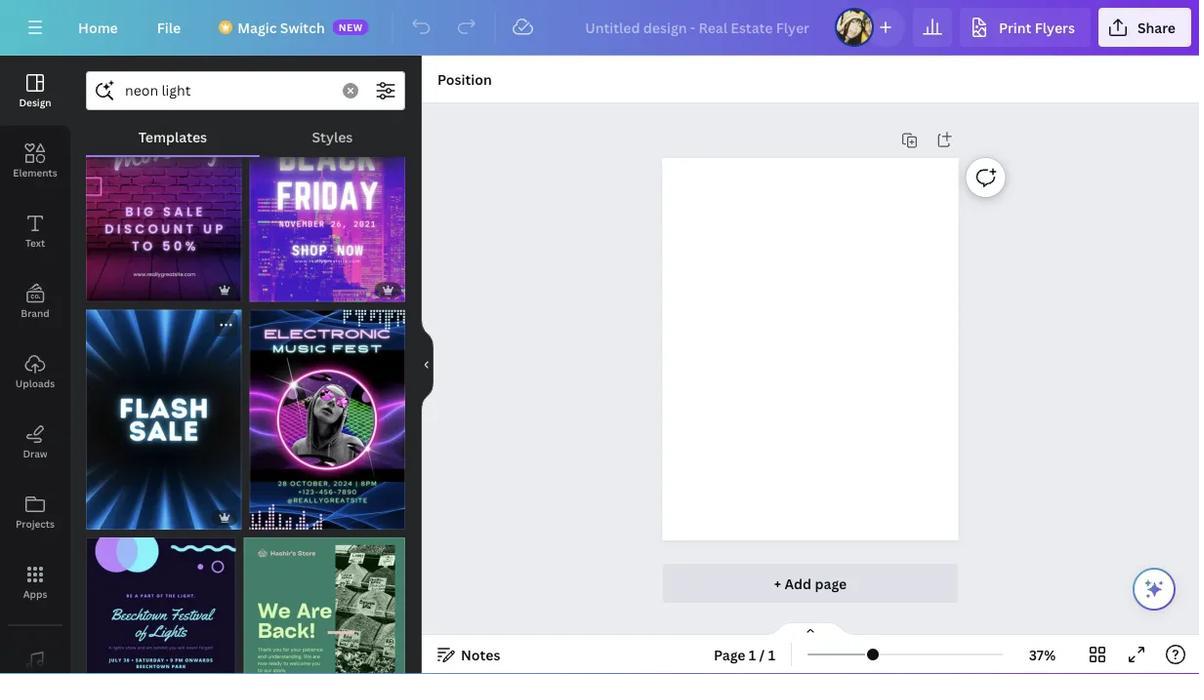 Task type: locate. For each thing, give the bounding box(es) containing it.
neon blue flash sale flyer image
[[86, 310, 242, 531]]

switch
[[280, 18, 325, 37]]

neon blue flash sale flyer group
[[86, 308, 242, 531]]

show pages image
[[764, 622, 858, 638]]

neon purple modern cyber monday flyer image
[[86, 82, 242, 303]]

1
[[749, 646, 756, 665], [768, 646, 776, 665]]

design button
[[0, 56, 70, 126]]

styles
[[312, 127, 353, 146]]

+ add page
[[774, 575, 847, 593]]

templates
[[138, 127, 207, 146]]

page
[[815, 575, 847, 593]]

brand
[[21, 307, 50, 320]]

elements button
[[0, 126, 70, 196]]

hide image
[[421, 318, 434, 412]]

canva assistant image
[[1143, 578, 1166, 602]]

print
[[999, 18, 1032, 37]]

print flyers button
[[960, 8, 1091, 47]]

2 1 from the left
[[768, 646, 776, 665]]

styles button
[[260, 118, 405, 155]]

Use 5+ words to describe... search field
[[125, 72, 331, 109]]

position button
[[430, 63, 500, 95]]

0 horizontal spatial 1
[[749, 646, 756, 665]]

1 right / in the bottom of the page
[[768, 646, 776, 665]]

flyers
[[1035, 18, 1075, 37]]

brand button
[[0, 267, 70, 337]]

elements
[[13, 166, 57, 179]]

home link
[[63, 8, 134, 47]]

1 horizontal spatial 1
[[768, 646, 776, 665]]

purple and white neon city light black friday flyer group
[[250, 82, 405, 303]]

apps
[[23, 588, 47, 601]]

draw button
[[0, 407, 70, 478]]

1 left / in the bottom of the page
[[749, 646, 756, 665]]

notes
[[461, 646, 501, 665]]

add
[[785, 575, 812, 593]]

projects
[[16, 518, 55, 531]]

draw
[[23, 447, 47, 461]]

+ add page button
[[663, 565, 959, 604]]

neon shapes festival flyer group
[[86, 527, 236, 675]]

share
[[1138, 18, 1176, 37]]



Task type: describe. For each thing, give the bounding box(es) containing it.
37% button
[[1011, 640, 1074, 671]]

templates button
[[86, 118, 260, 155]]

page
[[714, 646, 746, 665]]

magic switch
[[238, 18, 325, 37]]

pink and light blue neon futuristic party electronic dj flyer group
[[250, 299, 405, 531]]

business update crisis response portrait flyer in dark green neon green light pink editorial monotone style image
[[244, 538, 405, 675]]

uploads
[[15, 377, 55, 390]]

purple and white neon city light black friday flyer image
[[250, 82, 405, 303]]

magic
[[238, 18, 277, 37]]

neon purple modern cyber monday flyer group
[[86, 82, 242, 303]]

position
[[438, 70, 492, 88]]

home
[[78, 18, 118, 37]]

notes button
[[430, 640, 508, 671]]

Design title text field
[[570, 8, 827, 47]]

new
[[339, 21, 363, 34]]

file
[[157, 18, 181, 37]]

1 1 from the left
[[749, 646, 756, 665]]

uploads button
[[0, 337, 70, 407]]

37%
[[1029, 646, 1056, 665]]

/
[[760, 646, 765, 665]]

share button
[[1099, 8, 1192, 47]]

+
[[774, 575, 782, 593]]

file button
[[141, 8, 197, 47]]

main menu bar
[[0, 0, 1199, 56]]

design
[[19, 96, 51, 109]]

projects button
[[0, 478, 70, 548]]

text button
[[0, 196, 70, 267]]

side panel tab list
[[0, 56, 70, 675]]

text
[[25, 236, 45, 250]]

apps button
[[0, 548, 70, 618]]

print flyers
[[999, 18, 1075, 37]]

page 1 / 1
[[714, 646, 776, 665]]

business update crisis response portrait flyer in dark green neon green light pink editorial monotone style group
[[244, 527, 405, 675]]

pink and light blue neon futuristic party electronic dj flyer image
[[250, 310, 405, 531]]



Task type: vqa. For each thing, say whether or not it's contained in the screenshot.
Edit photo "popup button"
no



